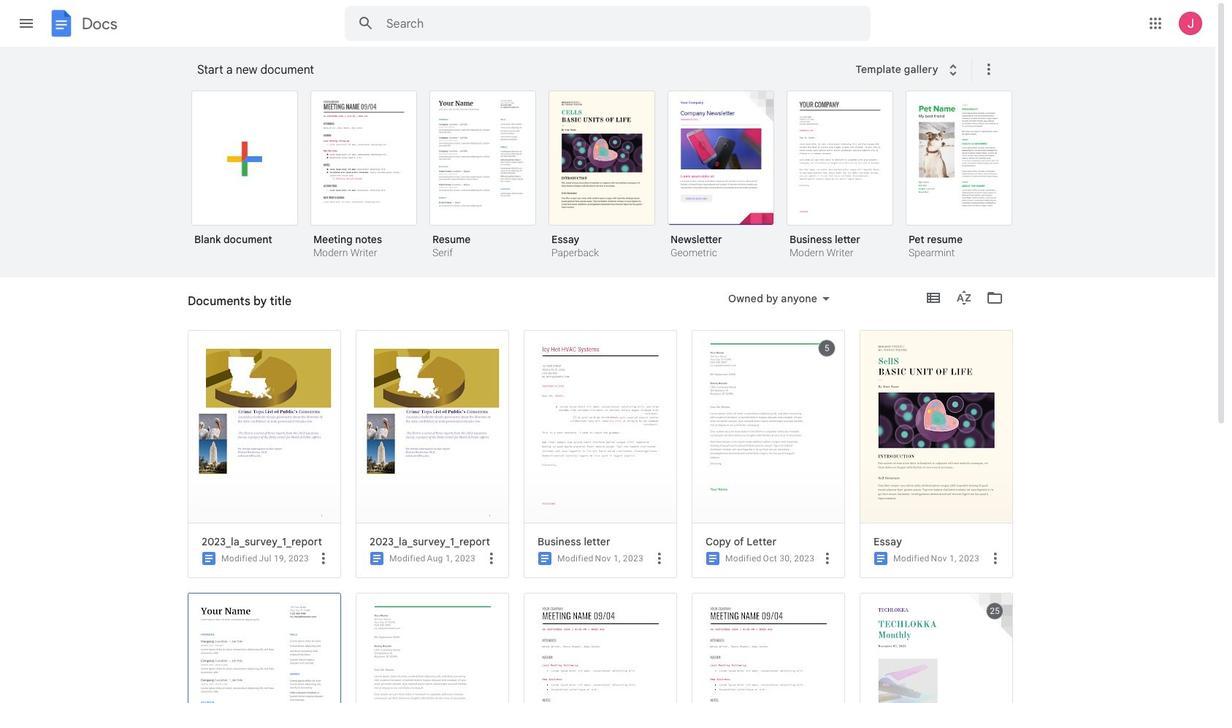 Task type: describe. For each thing, give the bounding box(es) containing it.
essay google docs element
[[874, 536, 1007, 549]]

more actions. popup button. image for last opened by me jul 19, 2023 element's 2023_la_survey_1_report google docs 'element'
[[315, 550, 333, 568]]

1 vertical spatial list box
[[188, 330, 1028, 704]]

more actions. popup button. image for essay google docs element
[[987, 550, 1005, 568]]

business letter google docs element
[[538, 536, 671, 549]]

more actions. image
[[978, 61, 998, 78]]

main menu image
[[18, 15, 35, 32]]

last opened by me aug 1, 2023 element
[[427, 554, 476, 564]]

medium image for essay google docs element
[[873, 550, 890, 568]]

more actions. popup button. image for copy of letter google docs element
[[819, 550, 837, 568]]

list view image
[[925, 289, 943, 307]]

medium image for last opened by me jul 19, 2023 element's 2023_la_survey_1_report google docs 'element'
[[200, 550, 218, 568]]

template gallery image
[[945, 61, 962, 79]]

medium image for business letter google docs element
[[536, 550, 554, 568]]

1 vertical spatial heading
[[188, 278, 292, 324]]

medium image for copy of letter google docs element
[[705, 550, 722, 568]]

0 vertical spatial list box
[[191, 88, 1032, 278]]



Task type: vqa. For each thing, say whether or not it's contained in the screenshot.
edit on the top left
no



Task type: locate. For each thing, give the bounding box(es) containing it.
last opened by me nov 1, 2023 element down essay google docs element
[[932, 554, 980, 564]]

0 vertical spatial heading
[[197, 47, 847, 94]]

more actions. popup button. image down essay google docs element
[[987, 550, 1005, 568]]

0 horizontal spatial 2023_la_survey_1_report google docs element
[[202, 536, 335, 549]]

heading
[[197, 47, 847, 94], [188, 278, 292, 324]]

more actions. popup button. image
[[315, 550, 333, 568], [651, 550, 669, 568], [819, 550, 837, 568]]

2 horizontal spatial medium image
[[873, 550, 890, 568]]

3 more actions. popup button. image from the left
[[819, 550, 837, 568]]

3 medium image from the left
[[873, 550, 890, 568]]

last opened by me nov 1, 2023 element down business letter google docs element
[[595, 554, 644, 564]]

0 horizontal spatial more actions. popup button. image
[[315, 550, 333, 568]]

medium image for 2023_la_survey_1_report google docs 'element' related to last opened by me aug 1, 2023 element
[[368, 550, 386, 568]]

copy of letter google docs element
[[706, 536, 839, 549]]

last opened by me nov 1, 2023 element
[[595, 554, 644, 564], [932, 554, 980, 564]]

2023_la_survey_1_report google docs element for last opened by me aug 1, 2023 element
[[370, 536, 503, 549]]

search image
[[352, 9, 381, 38]]

2 medium image from the left
[[705, 550, 722, 568]]

list box
[[191, 88, 1032, 278], [188, 330, 1028, 704]]

1 last opened by me nov 1, 2023 element from the left
[[595, 554, 644, 564]]

0 horizontal spatial last opened by me nov 1, 2023 element
[[595, 554, 644, 564]]

more actions. popup button. image for business letter google docs element
[[651, 550, 669, 568]]

more actions. popup button. image right last opened by me aug 1, 2023 element
[[483, 550, 501, 568]]

more actions. popup button. image right last opened by me jul 19, 2023 element
[[315, 550, 333, 568]]

2 horizontal spatial more actions. popup button. image
[[819, 550, 837, 568]]

more actions. popup button. image for 2023_la_survey_1_report google docs 'element' related to last opened by me aug 1, 2023 element
[[483, 550, 501, 568]]

1 more actions. popup button. image from the left
[[315, 550, 333, 568]]

1 medium image from the left
[[200, 550, 218, 568]]

more actions. popup button. image right last opened by me oct 30, 2023 element
[[819, 550, 837, 568]]

2 more actions. popup button. image from the left
[[987, 550, 1005, 568]]

1 horizontal spatial last opened by me nov 1, 2023 element
[[932, 554, 980, 564]]

0 horizontal spatial more actions. popup button. image
[[483, 550, 501, 568]]

2023_la_survey_1_report google docs element for last opened by me jul 19, 2023 element
[[202, 536, 335, 549]]

last opened by me jul 19, 2023 element
[[259, 554, 309, 564]]

more actions. popup button. image
[[483, 550, 501, 568], [987, 550, 1005, 568]]

2023_la_survey_1_report google docs element
[[202, 536, 335, 549], [370, 536, 503, 549]]

2023_la_survey_1_report google docs element up last opened by me aug 1, 2023 element
[[370, 536, 503, 549]]

0 horizontal spatial medium image
[[200, 550, 218, 568]]

medium image
[[200, 550, 218, 568], [705, 550, 722, 568], [873, 550, 890, 568]]

medium image
[[368, 550, 386, 568], [536, 550, 554, 568]]

last opened by me nov 1, 2023 element for business letter google docs element
[[595, 554, 644, 564]]

1 2023_la_survey_1_report google docs element from the left
[[202, 536, 335, 549]]

1 horizontal spatial medium image
[[536, 550, 554, 568]]

2 2023_la_survey_1_report google docs element from the left
[[370, 536, 503, 549]]

last opened by me oct 30, 2023 element
[[763, 554, 815, 564]]

Search bar text field
[[387, 17, 835, 31]]

option
[[191, 91, 298, 257], [311, 91, 417, 261], [430, 91, 536, 261], [549, 91, 656, 261], [668, 91, 775, 261], [787, 91, 894, 261], [906, 91, 1013, 261], [188, 330, 341, 579], [356, 330, 509, 579], [524, 330, 677, 579], [692, 330, 846, 579], [860, 330, 1014, 579]]

1 horizontal spatial more actions. popup button. image
[[651, 550, 669, 568]]

0 horizontal spatial medium image
[[368, 550, 386, 568]]

2023_la_survey_1_report google docs element up last opened by me jul 19, 2023 element
[[202, 536, 335, 549]]

2 last opened by me nov 1, 2023 element from the left
[[932, 554, 980, 564]]

1 horizontal spatial medium image
[[705, 550, 722, 568]]

more actions. popup button. image down business letter google docs element
[[651, 550, 669, 568]]

1 more actions. popup button. image from the left
[[483, 550, 501, 568]]

last opened by me nov 1, 2023 element for essay google docs element
[[932, 554, 980, 564]]

1 medium image from the left
[[368, 550, 386, 568]]

2 more actions. popup button. image from the left
[[651, 550, 669, 568]]

None search field
[[345, 6, 871, 41]]

1 horizontal spatial more actions. popup button. image
[[987, 550, 1005, 568]]

1 horizontal spatial 2023_la_survey_1_report google docs element
[[370, 536, 503, 549]]

2 medium image from the left
[[536, 550, 554, 568]]



